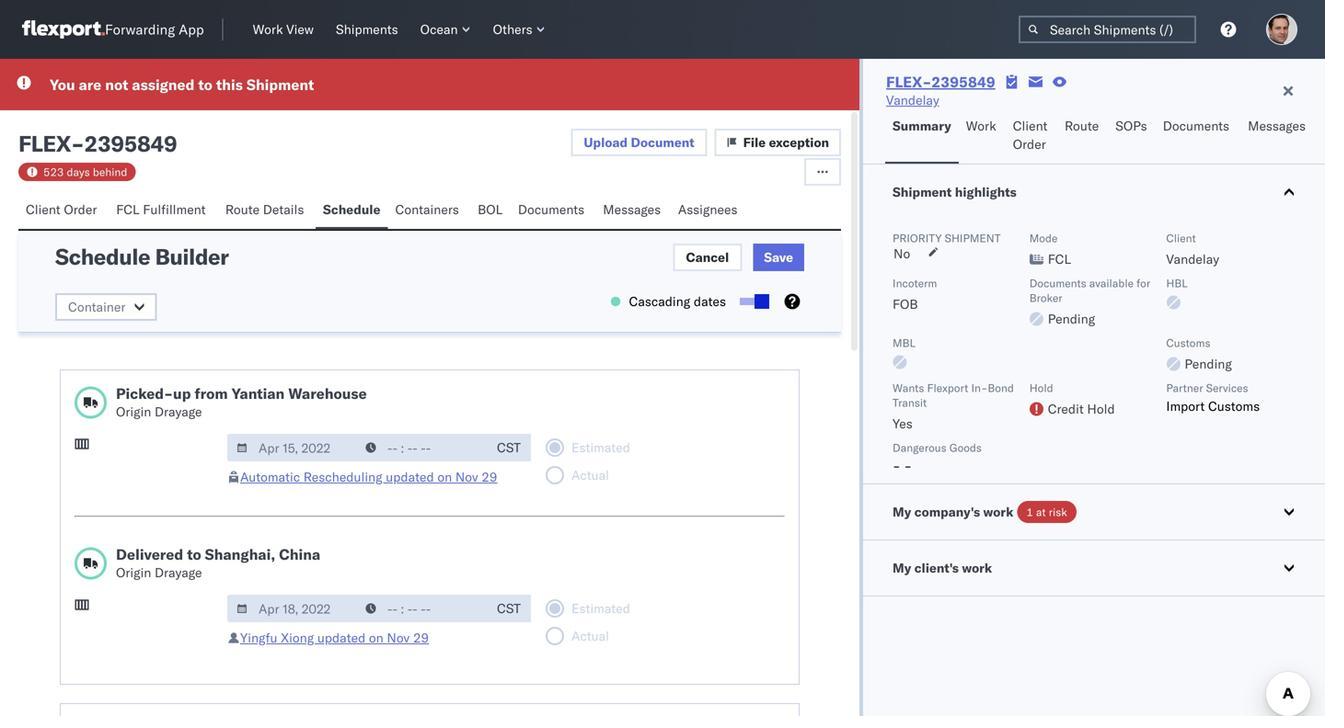 Task type: vqa. For each thing, say whether or not it's contained in the screenshot.
Nov
yes



Task type: describe. For each thing, give the bounding box(es) containing it.
available
[[1089, 277, 1134, 290]]

pending for documents available for broker
[[1048, 311, 1095, 327]]

at
[[1036, 506, 1046, 520]]

my client's work button
[[863, 541, 1325, 596]]

drayage inside picked-up from yantian warehouse origin drayage
[[155, 404, 202, 420]]

fob
[[893, 296, 918, 312]]

xiong
[[281, 630, 314, 647]]

exception
[[769, 134, 829, 150]]

wants
[[893, 381, 924, 395]]

yingfu
[[240, 630, 278, 647]]

client vandelay incoterm fob
[[893, 231, 1219, 312]]

0 vertical spatial shipment
[[246, 75, 314, 94]]

route for route
[[1065, 118, 1099, 134]]

partner
[[1166, 381, 1203, 395]]

you
[[50, 75, 75, 94]]

cst for delivered to shanghai, china
[[497, 601, 521, 617]]

assignees
[[678, 202, 738, 218]]

29 for delivered to shanghai, china
[[413, 630, 429, 647]]

credit
[[1048, 401, 1084, 417]]

builder
[[155, 243, 229, 271]]

yantian
[[232, 385, 285, 403]]

import
[[1166, 398, 1205, 415]]

from
[[195, 385, 228, 403]]

are
[[79, 75, 101, 94]]

1
[[1026, 506, 1033, 520]]

523
[[43, 165, 64, 179]]

yes
[[893, 416, 913, 432]]

0 vertical spatial to
[[198, 75, 212, 94]]

flex
[[18, 130, 71, 157]]

partner services import customs
[[1166, 381, 1260, 415]]

nov for picked-up from yantian warehouse
[[455, 469, 478, 485]]

fcl fulfillment button
[[109, 193, 218, 229]]

my client's work
[[893, 560, 992, 577]]

save
[[764, 249, 793, 266]]

picked-up from yantian warehouse origin drayage
[[116, 385, 367, 420]]

client's
[[915, 560, 959, 577]]

behind
[[93, 165, 127, 179]]

messages for right messages button
[[1248, 118, 1306, 134]]

schedule button
[[316, 193, 388, 229]]

documents for documents available for broker
[[1030, 277, 1087, 290]]

sops button
[[1108, 110, 1156, 164]]

my for my client's work
[[893, 560, 911, 577]]

company's
[[915, 504, 980, 520]]

document
[[631, 134, 695, 150]]

flex-
[[886, 73, 932, 91]]

wants flexport in-bond transit yes
[[893, 381, 1014, 432]]

route for route details
[[225, 202, 260, 218]]

flex-2395849
[[886, 73, 995, 91]]

in-
[[971, 381, 988, 395]]

work for my client's work
[[962, 560, 992, 577]]

fcl for fcl
[[1048, 251, 1071, 267]]

shipments
[[336, 21, 398, 37]]

others
[[493, 21, 532, 37]]

dates
[[694, 294, 726, 310]]

summary
[[893, 118, 951, 134]]

route button
[[1057, 110, 1108, 164]]

customs inside partner services import customs
[[1208, 398, 1260, 415]]

-- : -- -- text field
[[356, 595, 487, 623]]

you are not assigned to this shipment
[[50, 75, 314, 94]]

yingfu xiong updated on nov 29
[[240, 630, 429, 647]]

1 horizontal spatial 2395849
[[932, 73, 995, 91]]

view
[[286, 21, 314, 37]]

my company's work
[[893, 504, 1014, 520]]

for
[[1137, 277, 1151, 290]]

documents available for broker
[[1030, 277, 1151, 305]]

bol
[[478, 202, 503, 218]]

upload document button
[[571, 129, 707, 156]]

order for client order button to the left
[[64, 202, 97, 218]]

upload document
[[584, 134, 695, 150]]

not
[[105, 75, 128, 94]]

order for the rightmost client order button
[[1013, 136, 1046, 152]]

forwarding app
[[105, 21, 204, 38]]

up
[[173, 385, 191, 403]]

delivered to shanghai, china origin drayage
[[116, 546, 320, 581]]

details
[[263, 202, 304, 218]]

1 horizontal spatial -
[[893, 458, 901, 474]]

0 horizontal spatial messages button
[[596, 193, 671, 229]]

messages for left messages button
[[603, 202, 661, 218]]

dangerous
[[893, 441, 947, 455]]

cancel
[[686, 249, 729, 266]]

rescheduling
[[303, 469, 383, 485]]

documents for leftmost documents button
[[518, 202, 585, 218]]

save button
[[753, 244, 804, 271]]

work for my company's work
[[983, 504, 1014, 520]]

2 horizontal spatial -
[[904, 458, 912, 474]]

client order for the rightmost client order button
[[1013, 118, 1048, 152]]

Search Shipments (/) text field
[[1019, 16, 1196, 43]]

MMM D, YYYY text field
[[227, 434, 358, 462]]

flex-2395849 link
[[886, 73, 995, 91]]

shipment inside 'button'
[[893, 184, 952, 200]]

file
[[743, 134, 766, 150]]

forwarding
[[105, 21, 175, 38]]

yingfu xiong updated on nov 29 button
[[240, 630, 429, 647]]

updated for delivered to shanghai, china
[[317, 630, 366, 647]]

on for picked-up from yantian warehouse
[[437, 469, 452, 485]]

mbl
[[893, 336, 916, 350]]

0 vertical spatial hold
[[1030, 381, 1053, 395]]

drayage inside "delivered to shanghai, china origin drayage"
[[155, 565, 202, 581]]

nov for delivered to shanghai, china
[[387, 630, 410, 647]]

upload
[[584, 134, 628, 150]]

-- : -- -- text field
[[356, 434, 487, 462]]

on for delivered to shanghai, china
[[369, 630, 384, 647]]



Task type: locate. For each thing, give the bounding box(es) containing it.
client order down 523
[[26, 202, 97, 218]]

on down -- : -- -- text field
[[437, 469, 452, 485]]

1 vertical spatial route
[[225, 202, 260, 218]]

origin down delivered
[[116, 565, 151, 581]]

documents button
[[1156, 110, 1241, 164], [511, 193, 596, 229]]

flexport
[[927, 381, 968, 395]]

work inside work button
[[966, 118, 996, 134]]

MMM D, YYYY text field
[[227, 595, 358, 623]]

client up hbl
[[1166, 231, 1196, 245]]

vandelay inside client vandelay incoterm fob
[[1166, 251, 1219, 267]]

route left details
[[225, 202, 260, 218]]

on
[[437, 469, 452, 485], [369, 630, 384, 647]]

schedule for schedule builder
[[55, 243, 150, 271]]

client for the rightmost client order button
[[1013, 118, 1048, 134]]

documents up "broker"
[[1030, 277, 1087, 290]]

1 vertical spatial messages
[[603, 202, 661, 218]]

work left 1
[[983, 504, 1014, 520]]

vandelay link
[[886, 91, 939, 110]]

1 horizontal spatial order
[[1013, 136, 1046, 152]]

schedule up "container"
[[55, 243, 150, 271]]

shipment highlights button
[[863, 165, 1325, 220]]

cancel button
[[673, 244, 742, 271]]

delivered
[[116, 546, 183, 564]]

1 vertical spatial origin
[[116, 565, 151, 581]]

route inside route details button
[[225, 202, 260, 218]]

1 horizontal spatial shipment
[[893, 184, 952, 200]]

my
[[893, 504, 911, 520], [893, 560, 911, 577]]

0 vertical spatial messages
[[1248, 118, 1306, 134]]

automatic rescheduling updated on nov 29
[[240, 469, 498, 485]]

documents inside documents available for broker
[[1030, 277, 1087, 290]]

1 origin from the top
[[116, 404, 151, 420]]

1 vertical spatial documents button
[[511, 193, 596, 229]]

drayage down up
[[155, 404, 202, 420]]

my for my company's work
[[893, 504, 911, 520]]

29 down -- : -- -- text field
[[482, 469, 498, 485]]

client right work button
[[1013, 118, 1048, 134]]

services
[[1206, 381, 1248, 395]]

shipments link
[[329, 17, 406, 41]]

shipment up priority on the right of page
[[893, 184, 952, 200]]

order right work button
[[1013, 136, 1046, 152]]

shipment
[[246, 75, 314, 94], [893, 184, 952, 200]]

pending
[[1048, 311, 1095, 327], [1185, 356, 1232, 372]]

fcl down behind
[[116, 202, 140, 218]]

vandelay down flex-
[[886, 92, 939, 108]]

client
[[1013, 118, 1048, 134], [26, 202, 61, 218], [1166, 231, 1196, 245]]

schedule inside "button"
[[323, 202, 380, 218]]

client order button
[[1006, 110, 1057, 164], [18, 193, 109, 229]]

vandelay
[[886, 92, 939, 108], [1166, 251, 1219, 267]]

0 vertical spatial fcl
[[116, 202, 140, 218]]

client order button down 523
[[18, 193, 109, 229]]

origin down picked-
[[116, 404, 151, 420]]

1 horizontal spatial hold
[[1087, 401, 1115, 417]]

0 vertical spatial 29
[[482, 469, 498, 485]]

0 horizontal spatial fcl
[[116, 202, 140, 218]]

0 horizontal spatial 29
[[413, 630, 429, 647]]

1 cst from the top
[[497, 440, 521, 456]]

order down days
[[64, 202, 97, 218]]

work for work view
[[253, 21, 283, 37]]

days
[[67, 165, 90, 179]]

my left client's
[[893, 560, 911, 577]]

documents button right bol
[[511, 193, 596, 229]]

mode
[[1030, 231, 1058, 245]]

1 horizontal spatial schedule
[[323, 202, 380, 218]]

0 vertical spatial messages button
[[1241, 110, 1316, 164]]

incoterm
[[893, 277, 937, 290]]

updated down -- : -- -- text field
[[386, 469, 434, 485]]

0 horizontal spatial work
[[253, 21, 283, 37]]

work for work
[[966, 118, 996, 134]]

0 horizontal spatial -
[[71, 130, 84, 157]]

hold up credit
[[1030, 381, 1053, 395]]

work right client's
[[962, 560, 992, 577]]

customs down services on the right of the page
[[1208, 398, 1260, 415]]

0 horizontal spatial route
[[225, 202, 260, 218]]

cst right -- : -- -- text box in the bottom left of the page
[[497, 601, 521, 617]]

assigned
[[132, 75, 195, 94]]

1 horizontal spatial client
[[1013, 118, 1048, 134]]

1 horizontal spatial fcl
[[1048, 251, 1071, 267]]

shanghai,
[[205, 546, 275, 564]]

1 vertical spatial work
[[962, 560, 992, 577]]

0 vertical spatial on
[[437, 469, 452, 485]]

1 vertical spatial documents
[[518, 202, 585, 218]]

0 vertical spatial updated
[[386, 469, 434, 485]]

0 horizontal spatial updated
[[317, 630, 366, 647]]

0 vertical spatial work
[[253, 21, 283, 37]]

origin
[[116, 404, 151, 420], [116, 565, 151, 581]]

0 horizontal spatial schedule
[[55, 243, 150, 271]]

1 vertical spatial vandelay
[[1166, 251, 1219, 267]]

client for client order button to the left
[[26, 202, 61, 218]]

work right summary
[[966, 118, 996, 134]]

work view link
[[245, 17, 321, 41]]

0 vertical spatial client order
[[1013, 118, 1048, 152]]

origin inside picked-up from yantian warehouse origin drayage
[[116, 404, 151, 420]]

523 days behind
[[43, 165, 127, 179]]

0 vertical spatial drayage
[[155, 404, 202, 420]]

1 horizontal spatial 29
[[482, 469, 498, 485]]

route inside button
[[1065, 118, 1099, 134]]

1 vertical spatial hold
[[1087, 401, 1115, 417]]

work left view
[[253, 21, 283, 37]]

2 cst from the top
[[497, 601, 521, 617]]

client order
[[1013, 118, 1048, 152], [26, 202, 97, 218]]

assignees button
[[671, 193, 748, 229]]

route left sops
[[1065, 118, 1099, 134]]

1 vertical spatial nov
[[387, 630, 410, 647]]

client inside client vandelay incoterm fob
[[1166, 231, 1196, 245]]

route details
[[225, 202, 304, 218]]

0 vertical spatial order
[[1013, 136, 1046, 152]]

0 horizontal spatial documents
[[518, 202, 585, 218]]

0 vertical spatial customs
[[1166, 336, 1211, 350]]

to right delivered
[[187, 546, 201, 564]]

0 vertical spatial nov
[[455, 469, 478, 485]]

customs up partner
[[1166, 336, 1211, 350]]

0 vertical spatial pending
[[1048, 311, 1095, 327]]

1 drayage from the top
[[155, 404, 202, 420]]

1 horizontal spatial pending
[[1185, 356, 1232, 372]]

1 vertical spatial my
[[893, 560, 911, 577]]

documents right sops
[[1163, 118, 1230, 134]]

ocean
[[420, 21, 458, 37]]

0 vertical spatial documents
[[1163, 118, 1230, 134]]

1 vertical spatial order
[[64, 202, 97, 218]]

1 vertical spatial on
[[369, 630, 384, 647]]

to inside "delivered to shanghai, china origin drayage"
[[187, 546, 201, 564]]

priority
[[893, 231, 942, 245]]

vandelay up hbl
[[1166, 251, 1219, 267]]

containers
[[395, 202, 459, 218]]

0 horizontal spatial 2395849
[[84, 130, 177, 157]]

1 vertical spatial client order button
[[18, 193, 109, 229]]

2 horizontal spatial client
[[1166, 231, 1196, 245]]

1 horizontal spatial documents
[[1030, 277, 1087, 290]]

cst for picked-up from yantian warehouse
[[497, 440, 521, 456]]

on down -- : -- -- text box in the bottom left of the page
[[369, 630, 384, 647]]

0 horizontal spatial client order button
[[18, 193, 109, 229]]

schedule
[[323, 202, 380, 218], [55, 243, 150, 271]]

drayage down delivered
[[155, 565, 202, 581]]

pending up services on the right of the page
[[1185, 356, 1232, 372]]

dangerous goods - -
[[893, 441, 982, 474]]

broker
[[1030, 291, 1063, 305]]

2 vertical spatial documents
[[1030, 277, 1087, 290]]

2395849 up behind
[[84, 130, 177, 157]]

client order right work button
[[1013, 118, 1048, 152]]

cascading
[[629, 294, 690, 310]]

pending down "broker"
[[1048, 311, 1095, 327]]

schedule right details
[[323, 202, 380, 218]]

risk
[[1049, 506, 1067, 520]]

1 vertical spatial fcl
[[1048, 251, 1071, 267]]

picked-
[[116, 385, 173, 403]]

1 vertical spatial cst
[[497, 601, 521, 617]]

work button
[[959, 110, 1006, 164]]

my inside button
[[893, 560, 911, 577]]

0 horizontal spatial vandelay
[[886, 92, 939, 108]]

this
[[216, 75, 243, 94]]

1 my from the top
[[893, 504, 911, 520]]

cst right -- : -- -- text field
[[497, 440, 521, 456]]

origin inside "delivered to shanghai, china origin drayage"
[[116, 565, 151, 581]]

0 vertical spatial origin
[[116, 404, 151, 420]]

0 vertical spatial 2395849
[[932, 73, 995, 91]]

1 vertical spatial updated
[[317, 630, 366, 647]]

documents for documents button to the top
[[1163, 118, 1230, 134]]

1 vertical spatial client
[[26, 202, 61, 218]]

29 down -- : -- -- text box in the bottom left of the page
[[413, 630, 429, 647]]

priority shipment
[[893, 231, 1001, 245]]

1 vertical spatial messages button
[[596, 193, 671, 229]]

1 horizontal spatial vandelay
[[1166, 251, 1219, 267]]

schedule for schedule
[[323, 202, 380, 218]]

1 vertical spatial drayage
[[155, 565, 202, 581]]

1 horizontal spatial client order button
[[1006, 110, 1057, 164]]

transit
[[893, 396, 927, 410]]

2395849 up work button
[[932, 73, 995, 91]]

2 origin from the top
[[116, 565, 151, 581]]

0 horizontal spatial nov
[[387, 630, 410, 647]]

hold right credit
[[1087, 401, 1115, 417]]

highlights
[[955, 184, 1017, 200]]

drayage
[[155, 404, 202, 420], [155, 565, 202, 581]]

0 vertical spatial schedule
[[323, 202, 380, 218]]

documents
[[1163, 118, 1230, 134], [518, 202, 585, 218], [1030, 277, 1087, 290]]

0 vertical spatial documents button
[[1156, 110, 1241, 164]]

1 vertical spatial shipment
[[893, 184, 952, 200]]

route details button
[[218, 193, 316, 229]]

0 vertical spatial cst
[[497, 440, 521, 456]]

29 for picked-up from yantian warehouse
[[482, 469, 498, 485]]

to left this
[[198, 75, 212, 94]]

client order button up highlights
[[1006, 110, 1057, 164]]

file exception
[[743, 134, 829, 150]]

0 vertical spatial route
[[1065, 118, 1099, 134]]

1 horizontal spatial documents button
[[1156, 110, 1241, 164]]

china
[[279, 546, 320, 564]]

ocean button
[[413, 17, 478, 41]]

updated right xiong
[[317, 630, 366, 647]]

fulfillment
[[143, 202, 206, 218]]

0 horizontal spatial order
[[64, 202, 97, 218]]

automatic
[[240, 469, 300, 485]]

1 vertical spatial client order
[[26, 202, 97, 218]]

1 vertical spatial 2395849
[[84, 130, 177, 157]]

0 horizontal spatial messages
[[603, 202, 661, 218]]

0 horizontal spatial pending
[[1048, 311, 1095, 327]]

1 vertical spatial pending
[[1185, 356, 1232, 372]]

credit hold
[[1048, 401, 1115, 417]]

1 horizontal spatial route
[[1065, 118, 1099, 134]]

shipment right this
[[246, 75, 314, 94]]

0 horizontal spatial documents button
[[511, 193, 596, 229]]

nov down -- : -- -- text box in the bottom left of the page
[[387, 630, 410, 647]]

app
[[179, 21, 204, 38]]

client order for client order button to the left
[[26, 202, 97, 218]]

container
[[68, 299, 126, 315]]

flexport. image
[[22, 20, 105, 39]]

1 horizontal spatial updated
[[386, 469, 434, 485]]

0 horizontal spatial shipment
[[246, 75, 314, 94]]

cst
[[497, 440, 521, 456], [497, 601, 521, 617]]

2 drayage from the top
[[155, 565, 202, 581]]

summary button
[[885, 110, 959, 164]]

sops
[[1116, 118, 1147, 134]]

1 horizontal spatial messages button
[[1241, 110, 1316, 164]]

2 horizontal spatial documents
[[1163, 118, 1230, 134]]

flex - 2395849
[[18, 130, 177, 157]]

2 my from the top
[[893, 560, 911, 577]]

fcl down the mode
[[1048, 251, 1071, 267]]

documents button right sops
[[1156, 110, 1241, 164]]

0 vertical spatial client
[[1013, 118, 1048, 134]]

shipment
[[945, 231, 1001, 245]]

1 vertical spatial to
[[187, 546, 201, 564]]

work inside work view link
[[253, 21, 283, 37]]

1 horizontal spatial on
[[437, 469, 452, 485]]

0 vertical spatial client order button
[[1006, 110, 1057, 164]]

2 vertical spatial client
[[1166, 231, 1196, 245]]

my left company's
[[893, 504, 911, 520]]

29
[[482, 469, 498, 485], [413, 630, 429, 647]]

file exception button
[[715, 129, 841, 156], [715, 129, 841, 156]]

1 horizontal spatial work
[[966, 118, 996, 134]]

1 vertical spatial customs
[[1208, 398, 1260, 415]]

None checkbox
[[740, 298, 766, 306]]

0 horizontal spatial client
[[26, 202, 61, 218]]

work inside my client's work button
[[962, 560, 992, 577]]

1 vertical spatial work
[[966, 118, 996, 134]]

hbl
[[1166, 277, 1188, 290]]

client down 523
[[26, 202, 61, 218]]

warehouse
[[288, 385, 367, 403]]

cascading dates
[[629, 294, 726, 310]]

nov down -- : -- -- text field
[[455, 469, 478, 485]]

0 vertical spatial my
[[893, 504, 911, 520]]

work
[[983, 504, 1014, 520], [962, 560, 992, 577]]

others button
[[486, 17, 553, 41]]

fcl inside button
[[116, 202, 140, 218]]

1 vertical spatial schedule
[[55, 243, 150, 271]]

work view
[[253, 21, 314, 37]]

1 horizontal spatial messages
[[1248, 118, 1306, 134]]

to
[[198, 75, 212, 94], [187, 546, 201, 564]]

updated for picked-up from yantian warehouse
[[386, 469, 434, 485]]

0 horizontal spatial on
[[369, 630, 384, 647]]

documents right bol button
[[518, 202, 585, 218]]

0 vertical spatial vandelay
[[886, 92, 939, 108]]

automatic rescheduling updated on nov 29 button
[[240, 469, 498, 485]]

pending for customs
[[1185, 356, 1232, 372]]

fcl for fcl fulfillment
[[116, 202, 140, 218]]

0 horizontal spatial client order
[[26, 202, 97, 218]]



